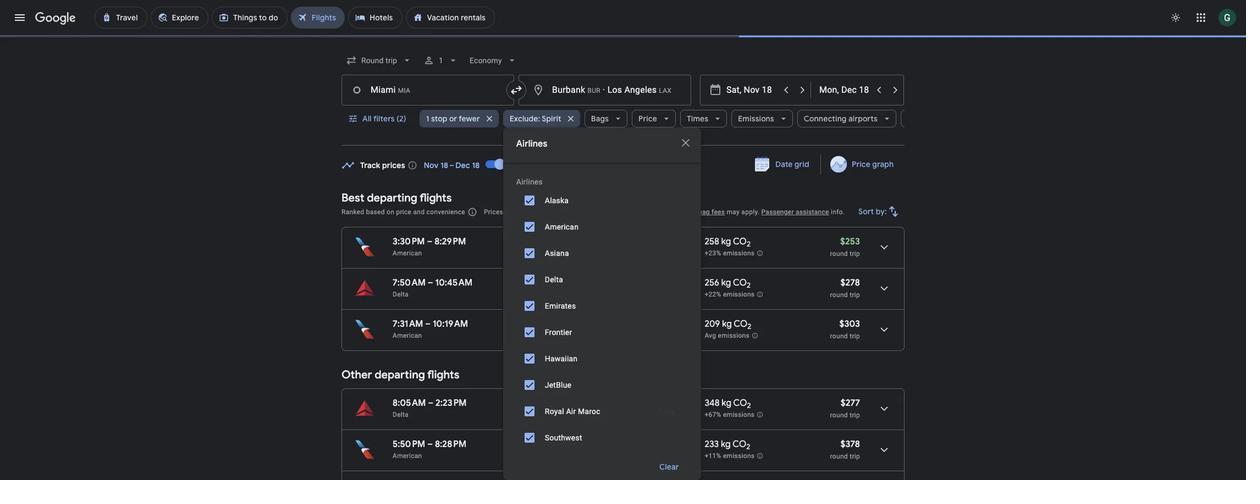 Task type: locate. For each thing, give the bounding box(es) containing it.
mia for 9
[[557, 412, 569, 419]]

2 up avg emissions
[[748, 323, 752, 332]]

1 inside 1 'popup button'
[[439, 56, 444, 65]]

ranked
[[342, 209, 365, 216]]

2 trip from the top
[[850, 292, 861, 299]]

flights up 2:23 pm
[[428, 369, 460, 382]]

kg inside 258 kg co 2
[[722, 237, 732, 248]]

round down "277 us dollars" text box
[[831, 412, 848, 420]]

trip down $378
[[850, 453, 861, 461]]

duration, not selected image
[[901, 106, 958, 132]]

1 lax from the top
[[573, 332, 586, 340]]

kg for 348
[[722, 398, 732, 409]]

1 vertical spatial price
[[852, 160, 871, 169]]

lax
[[573, 332, 586, 340], [573, 412, 586, 419]]

None search field
[[342, 46, 958, 481]]

18
[[472, 160, 480, 170], [574, 398, 582, 409]]

flight details. leaves miami international airport at 5:50 pm on saturday, november 18 and arrives at los angeles international airport at 8:28 pm on saturday, november 18. image
[[872, 437, 898, 464]]

0 vertical spatial mia
[[557, 250, 569, 258]]

2 for 348
[[748, 402, 751, 411]]

+23% emissions
[[705, 250, 755, 258]]

5 hr 38 min
[[557, 440, 601, 451]]

0 horizontal spatial fees
[[581, 209, 594, 216]]

·
[[603, 85, 606, 95]]

trip inside the '$303 round trip'
[[850, 333, 861, 341]]

kg for 209
[[723, 319, 732, 330]]

1 horizontal spatial 18
[[574, 398, 582, 409]]

min inside 7 hr 59 min mia –
[[586, 237, 600, 248]]

1 stop or fewer button
[[420, 106, 499, 132]]

emissions button
[[732, 106, 793, 132]]

1 stop or fewer
[[426, 114, 480, 124]]

hr down jetblue
[[564, 398, 572, 409]]

5 for 5 hr 55 min
[[557, 278, 562, 289]]

american down departure time: 5:50 pm. text field on the bottom of page
[[393, 453, 422, 461]]

total duration 5 hr 55 min. element
[[557, 278, 628, 291]]

round down $378
[[831, 453, 848, 461]]

1 horizontal spatial price
[[852, 160, 871, 169]]

min
[[586, 237, 600, 248], [586, 278, 601, 289], [586, 319, 601, 330], [584, 398, 599, 409], [647, 412, 659, 419], [586, 440, 601, 451]]

hr left 38
[[564, 440, 572, 451]]

0 horizontal spatial 9
[[557, 398, 561, 409]]

None field
[[342, 51, 417, 70], [466, 51, 522, 70], [342, 51, 417, 70], [466, 51, 522, 70]]

round down $278
[[831, 292, 848, 299]]

hr left only button
[[634, 412, 640, 419]]

departing up 8:05 am at the left bottom of the page
[[375, 369, 425, 382]]

1 trip from the top
[[850, 250, 861, 258]]

min right 48
[[586, 319, 601, 330]]

hr inside 5 hr 48 min mia – lax
[[564, 319, 572, 330]]

round inside $378 round trip
[[831, 453, 848, 461]]

kg inside 233 kg co 2
[[721, 440, 731, 451]]

mia for 7
[[557, 250, 569, 258]]

1 inside 1 stop or fewer popup button
[[426, 114, 430, 124]]

Arrival time: 8:28 PM. text field
[[435, 440, 467, 451]]

0 vertical spatial price
[[639, 114, 658, 124]]

18 for hr
[[574, 398, 582, 409]]

min left dtw
[[647, 412, 659, 419]]

co for 256
[[734, 278, 747, 289]]

hr left 48
[[564, 319, 572, 330]]

1 inside layover (1 of 1) is a 1 hr 9 min layover at detroit metropolitan wayne county airport in detroit. element
[[628, 412, 632, 419]]

connecting airports button
[[798, 106, 897, 132]]

(2)
[[397, 114, 406, 124]]

based
[[366, 209, 385, 216]]

delta
[[545, 276, 563, 284], [393, 291, 409, 299], [393, 412, 409, 419]]

american for 8:28 pm
[[393, 453, 422, 461]]

price inside popup button
[[639, 114, 658, 124]]

by:
[[877, 207, 888, 217]]

delta inside 8:05 am – 2:23 pm delta
[[393, 412, 409, 419]]

emissions for 256
[[724, 291, 755, 299]]

Departure text field
[[727, 75, 778, 105]]

exclude: spirit
[[510, 114, 562, 124]]

5
[[557, 278, 562, 289], [557, 319, 562, 330], [557, 440, 562, 451]]

5 round from the top
[[831, 453, 848, 461]]

co up +67% emissions
[[734, 398, 748, 409]]

1 vertical spatial 5
[[557, 319, 562, 330]]

kg up +11% emissions
[[721, 440, 731, 451]]

303 US dollars text field
[[840, 319, 861, 330]]

trip inside $253 round trip
[[850, 250, 861, 258]]

only
[[658, 407, 675, 417]]

min for 18
[[584, 398, 599, 409]]

10:19 am
[[433, 319, 468, 330]]

co for 348
[[734, 398, 748, 409]]

departing for other
[[375, 369, 425, 382]]

1 hr 9 min dtw
[[628, 412, 675, 419]]

co inside 209 kg co 2
[[734, 319, 748, 330]]

hr
[[563, 237, 572, 248], [564, 278, 572, 289], [564, 319, 572, 330], [564, 398, 572, 409], [634, 412, 640, 419], [564, 440, 572, 451]]

american inside the 3:30 pm – 8:29 pm american
[[393, 250, 422, 258]]

delta down 8:05 am at the left bottom of the page
[[393, 412, 409, 419]]

price for price
[[639, 114, 658, 124]]

lax down total duration 9 hr 18 min. element
[[573, 412, 586, 419]]

2 vertical spatial 5
[[557, 440, 562, 451]]

round inside $278 round trip
[[831, 292, 848, 299]]

emissions for 233
[[724, 453, 755, 461]]

lax inside 5 hr 48 min mia – lax
[[573, 332, 586, 340]]

delta inside search field
[[545, 276, 563, 284]]

mia
[[557, 250, 569, 258], [557, 332, 569, 340], [557, 412, 569, 419]]

2 up +67% emissions
[[748, 402, 751, 411]]

date grid
[[776, 160, 810, 169]]

round inside the '$303 round trip'
[[831, 333, 848, 341]]

0 vertical spatial 9
[[557, 398, 561, 409]]

trip inside $278 round trip
[[850, 292, 861, 299]]

hr for 18
[[564, 398, 572, 409]]

co up +11% emissions
[[733, 440, 747, 451]]

5 inside 5 hr 48 min mia – lax
[[557, 319, 562, 330]]

hr inside 9 hr 18 min mia – lax
[[564, 398, 572, 409]]

co inside "256 kg co 2"
[[734, 278, 747, 289]]

round for $303
[[831, 333, 848, 341]]

min right 59 in the left of the page
[[586, 237, 600, 248]]

flights up convenience
[[420, 191, 452, 205]]

2 up +23% emissions
[[747, 240, 751, 249]]

+67% emissions
[[705, 412, 755, 419]]

0 vertical spatial lax
[[573, 332, 586, 340]]

3 round from the top
[[831, 333, 848, 341]]

1 horizontal spatial fees
[[712, 209, 725, 216]]

lax inside 9 hr 18 min mia – lax
[[573, 412, 586, 419]]

mia inside 9 hr 18 min mia – lax
[[557, 412, 569, 419]]

co inside 348 kg co 2
[[734, 398, 748, 409]]

delta down '7:50 am' text field
[[393, 291, 409, 299]]

– inside 8:05 am – 2:23 pm delta
[[428, 398, 434, 409]]

emissions down 233 kg co 2
[[724, 453, 755, 461]]

5 hr 48 min mia – lax
[[557, 319, 601, 340]]

18 inside find the best price region
[[472, 160, 480, 170]]

3:30 pm
[[393, 237, 425, 248]]

2 vertical spatial delta
[[393, 412, 409, 419]]

passenger assistance button
[[762, 209, 830, 216]]

kg up +23% emissions
[[722, 237, 732, 248]]

american down 3:30 pm
[[393, 250, 422, 258]]

233
[[705, 440, 719, 451]]

round inside $253 round trip
[[831, 250, 848, 258]]

2 round from the top
[[831, 292, 848, 299]]

required
[[529, 209, 555, 216]]

7:50 am – 10:45 am delta
[[393, 278, 473, 299]]

5 down emirates
[[557, 319, 562, 330]]

1 vertical spatial departing
[[375, 369, 425, 382]]

filters
[[374, 114, 395, 124]]

2 inside 233 kg co 2
[[747, 443, 751, 452]]

departing up on
[[367, 191, 418, 205]]

min inside 5 hr 48 min mia – lax
[[586, 319, 601, 330]]

american
[[545, 223, 579, 232], [393, 250, 422, 258], [393, 332, 422, 340], [393, 453, 422, 461]]

+
[[575, 209, 579, 216]]

hr left 55
[[564, 278, 572, 289]]

american down 7:31 am
[[393, 332, 422, 340]]

southwest
[[545, 434, 583, 443]]

american down the taxes
[[545, 223, 579, 232]]

Departure time: 3:30 PM. text field
[[393, 237, 425, 248]]

48
[[574, 319, 584, 330]]

8:05 am – 2:23 pm delta
[[393, 398, 467, 419]]

clear button
[[647, 455, 693, 481]]

trip down $303
[[850, 333, 861, 341]]

co up +23% emissions
[[733, 237, 747, 248]]

co up +22% emissions
[[734, 278, 747, 289]]

trip inside $378 round trip
[[850, 453, 861, 461]]

Departure time: 7:50 AM. text field
[[393, 278, 426, 289]]

5 for 5 hr 48 min mia – lax
[[557, 319, 562, 330]]

1 vertical spatial airlines
[[517, 178, 543, 187]]

min right 55
[[586, 278, 601, 289]]

18 inside 9 hr 18 min mia – lax
[[574, 398, 582, 409]]

co inside 258 kg co 2
[[733, 237, 747, 248]]

1 vertical spatial mia
[[557, 332, 569, 340]]

7
[[557, 237, 561, 248]]

0 vertical spatial 5
[[557, 278, 562, 289]]

airlines up any
[[517, 139, 548, 150]]

alaska
[[545, 196, 569, 205]]

4 round from the top
[[831, 412, 848, 420]]

2 inside 209 kg co 2
[[748, 323, 752, 332]]

3 5 from the top
[[557, 440, 562, 451]]

1 round from the top
[[831, 250, 848, 258]]

price graph button
[[824, 155, 903, 174]]

bag
[[699, 209, 710, 216]]

delta inside 7:50 am – 10:45 am delta
[[393, 291, 409, 299]]

trip down "277 us dollars" text box
[[850, 412, 861, 420]]

may
[[727, 209, 740, 216]]

ranked based on price and convenience
[[342, 209, 465, 216]]

– left the 8:29 pm
[[427, 237, 433, 248]]

2 inside 348 kg co 2
[[748, 402, 751, 411]]

– inside 5 hr 48 min mia – lax
[[569, 332, 573, 340]]

delta left 55
[[545, 276, 563, 284]]

delta for 2:23 pm
[[393, 412, 409, 419]]

2 up +22% emissions
[[747, 281, 751, 291]]

co
[[733, 237, 747, 248], [734, 278, 747, 289], [734, 319, 748, 330], [734, 398, 748, 409], [733, 440, 747, 451]]

– left 2:23 pm text box
[[428, 398, 434, 409]]

emissions down 258 kg co 2
[[724, 250, 755, 258]]

co inside 233 kg co 2
[[733, 440, 747, 451]]

mia up hawaiian
[[557, 332, 569, 340]]

kg up avg emissions
[[723, 319, 732, 330]]

0 horizontal spatial 18
[[472, 160, 480, 170]]

Arrival time: 8:29 PM. text field
[[435, 237, 466, 248]]

kg for 258
[[722, 237, 732, 248]]

1 vertical spatial delta
[[393, 291, 409, 299]]

$303 round trip
[[831, 319, 861, 341]]

airlines down any
[[517, 178, 543, 187]]

price graph
[[852, 160, 894, 169]]

278 US dollars text field
[[841, 278, 861, 289]]

4 trip from the top
[[850, 412, 861, 420]]

convenience
[[427, 209, 465, 216]]

mia down 7
[[557, 250, 569, 258]]

price down angeles at top right
[[639, 114, 658, 124]]

hr right 7
[[563, 237, 572, 248]]

1 5 from the top
[[557, 278, 562, 289]]

2 up +11% emissions
[[747, 443, 751, 452]]

3 mia from the top
[[557, 412, 569, 419]]

– left 8:28 pm text field
[[428, 440, 433, 451]]

9 left air
[[557, 398, 561, 409]]

– inside "5:50 pm – 8:28 pm american"
[[428, 440, 433, 451]]

fees right "+"
[[581, 209, 594, 216]]

5 left 55
[[557, 278, 562, 289]]

leaves miami international airport at 8:05 am on saturday, november 18 and arrives at los angeles international airport at 2:23 pm on saturday, november 18. element
[[393, 398, 467, 409]]

2 5 from the top
[[557, 319, 562, 330]]

0 vertical spatial airlines
[[517, 139, 548, 150]]

2 fees from the left
[[712, 209, 725, 216]]

18 – dec
[[441, 160, 470, 170]]

2 lax from the top
[[573, 412, 586, 419]]

angeles
[[625, 85, 657, 95]]

– right royal
[[569, 412, 573, 419]]

trip inside $277 round trip
[[850, 412, 861, 420]]

emissions down 348 kg co 2 on the bottom right
[[724, 412, 755, 419]]

dtw
[[661, 412, 675, 419]]

departing
[[367, 191, 418, 205], [375, 369, 425, 382]]

2 for 233
[[747, 443, 751, 452]]

american inside "5:50 pm – 8:28 pm american"
[[393, 453, 422, 461]]

trip for $253
[[850, 250, 861, 258]]

flight details. leaves miami international airport at 8:05 am on saturday, november 18 and arrives at los angeles international airport at 2:23 pm on saturday, november 18. image
[[872, 396, 898, 423]]

lax down 48
[[573, 332, 586, 340]]

$277 round trip
[[831, 398, 861, 420]]

5:50 pm
[[393, 440, 426, 451]]

main content
[[342, 151, 905, 481]]

0 vertical spatial flights
[[420, 191, 452, 205]]

2 for 258
[[747, 240, 751, 249]]

1 vertical spatial 18
[[574, 398, 582, 409]]

none search field containing airlines
[[342, 46, 958, 481]]

None text field
[[519, 75, 692, 106]]

total duration 9 hr 18 min. element
[[557, 398, 628, 411]]

bags button
[[585, 106, 628, 132]]

co up avg emissions
[[734, 319, 748, 330]]

2 mia from the top
[[557, 332, 569, 340]]

bags
[[591, 114, 609, 124]]

9 left only
[[642, 412, 646, 419]]

5 left 38
[[557, 440, 562, 451]]

Departure time: 8:05 AM. text field
[[393, 398, 426, 409]]

emissions down "256 kg co 2"
[[724, 291, 755, 299]]

0 horizontal spatial price
[[639, 114, 658, 124]]

1 for 1 stop or fewer
[[426, 114, 430, 124]]

trip down $278
[[850, 292, 861, 299]]

exclude:
[[510, 114, 541, 124]]

mia up southwest
[[557, 412, 569, 419]]

min for 38
[[586, 440, 601, 451]]

main menu image
[[13, 11, 26, 24]]

2 vertical spatial mia
[[557, 412, 569, 419]]

– right '7:50 am' text field
[[428, 278, 433, 289]]

– right the 7:31 am text field
[[425, 319, 431, 330]]

kg inside 348 kg co 2
[[722, 398, 732, 409]]

delta for 10:45 am
[[393, 291, 409, 299]]

– down total duration 7 hr 59 min. element
[[569, 250, 573, 258]]

min for 55
[[586, 278, 601, 289]]

all filters (2) button
[[342, 106, 415, 132]]

None text field
[[342, 75, 515, 106]]

kg up +67% emissions
[[722, 398, 732, 409]]

round down $303
[[831, 333, 848, 341]]

emissions for 209
[[718, 332, 750, 340]]

include
[[505, 209, 528, 216]]

mia inside 5 hr 48 min mia – lax
[[557, 332, 569, 340]]

prices
[[382, 160, 405, 170]]

1 vertical spatial flights
[[428, 369, 460, 382]]

min for 9
[[647, 412, 659, 419]]

trip for $278
[[850, 292, 861, 299]]

kg inside 209 kg co 2
[[723, 319, 732, 330]]

emirates
[[545, 302, 576, 311]]

american for 10:19 am
[[393, 332, 422, 340]]

times button
[[681, 106, 728, 132]]

Arrival time: 10:19 AM. text field
[[433, 319, 468, 330]]

lax for 18
[[573, 412, 586, 419]]

fees right bag
[[712, 209, 725, 216]]

1
[[439, 56, 444, 65], [426, 114, 430, 124], [606, 209, 610, 216], [628, 412, 632, 419]]

close dialog image
[[680, 136, 693, 150]]

emissions down 209 kg co 2
[[718, 332, 750, 340]]

trip down $253
[[850, 250, 861, 258]]

258 kg co 2
[[705, 237, 751, 249]]

1 vertical spatial 9
[[642, 412, 646, 419]]

3 trip from the top
[[850, 333, 861, 341]]

date
[[776, 160, 793, 169]]

round down $253
[[831, 250, 848, 258]]

– down "total duration 5 hr 48 min." element
[[569, 332, 573, 340]]

loading results progress bar
[[0, 35, 1247, 37]]

0 vertical spatial departing
[[367, 191, 418, 205]]

trip for $303
[[850, 333, 861, 341]]

clear
[[660, 463, 680, 473]]

assistance
[[796, 209, 830, 216]]

hr inside 7 hr 59 min mia –
[[563, 237, 572, 248]]

and
[[414, 209, 425, 216]]

2
[[747, 240, 751, 249], [747, 281, 751, 291], [748, 323, 752, 332], [748, 402, 751, 411], [747, 443, 751, 452]]

american inside the 7:31 am – 10:19 am american
[[393, 332, 422, 340]]

0 vertical spatial 18
[[472, 160, 480, 170]]

min inside 9 hr 18 min mia – lax
[[584, 398, 599, 409]]

38
[[574, 440, 584, 451]]

price inside button
[[852, 160, 871, 169]]

price
[[639, 114, 658, 124], [852, 160, 871, 169]]

1 vertical spatial lax
[[573, 412, 586, 419]]

kg inside "256 kg co 2"
[[722, 278, 732, 289]]

price left graph
[[852, 160, 871, 169]]

18 for 18 – dec
[[472, 160, 480, 170]]

trip
[[850, 250, 861, 258], [850, 292, 861, 299], [850, 333, 861, 341], [850, 412, 861, 420], [850, 453, 861, 461]]

mia inside 7 hr 59 min mia –
[[557, 250, 569, 258]]

min right 38
[[586, 440, 601, 451]]

apply.
[[742, 209, 760, 216]]

or
[[450, 114, 457, 124]]

min for 59
[[586, 237, 600, 248]]

5 trip from the top
[[850, 453, 861, 461]]

1 mia from the top
[[557, 250, 569, 258]]

253 US dollars text field
[[841, 237, 861, 248]]

min right air
[[584, 398, 599, 409]]

round inside $277 round trip
[[831, 412, 848, 420]]

0 vertical spatial delta
[[545, 276, 563, 284]]

american inside search field
[[545, 223, 579, 232]]

2 inside "256 kg co 2"
[[747, 281, 751, 291]]

kg up +22% emissions
[[722, 278, 732, 289]]

swap origin and destination. image
[[510, 84, 523, 97]]

+23%
[[705, 250, 722, 258]]

209
[[705, 319, 721, 330]]

hawaiian
[[545, 355, 578, 364]]

2 inside 258 kg co 2
[[747, 240, 751, 249]]

Departure time: 5:50 PM. text field
[[393, 440, 426, 451]]



Task type: describe. For each thing, give the bounding box(es) containing it.
9 hr 18 min mia – lax
[[557, 398, 599, 419]]

maroc
[[578, 408, 601, 417]]

Arrival time: 10:45 AM. text field
[[436, 278, 473, 289]]

date grid button
[[747, 155, 819, 174]]

flight details. leaves miami international airport at 7:31 am on saturday, november 18 and arrives at los angeles international airport at 10:19 am on saturday, november 18. image
[[872, 317, 898, 343]]

8:05 am
[[393, 398, 426, 409]]

track
[[360, 160, 381, 170]]

Departure time: 7:31 AM. text field
[[393, 319, 423, 330]]

348 kg co 2
[[705, 398, 751, 411]]

total duration 5 hr 38 min. element
[[557, 440, 628, 452]]

layover (1 of 1) is a 1 hr 9 min layover at detroit metropolitan wayne county airport in detroit. element
[[628, 411, 700, 420]]

all
[[363, 114, 372, 124]]

1 horizontal spatial 9
[[642, 412, 646, 419]]

2 for 209
[[748, 323, 752, 332]]

5 hr 55 min
[[557, 278, 601, 289]]

mia for 5
[[557, 332, 569, 340]]

256 kg co 2
[[705, 278, 751, 291]]

min for 48
[[586, 319, 601, 330]]

total duration 7 hr 59 min. element
[[557, 237, 628, 249]]

stop
[[431, 114, 448, 124]]

hr for 55
[[564, 278, 572, 289]]

277 US dollars text field
[[841, 398, 861, 409]]

other
[[342, 369, 372, 382]]

leaves miami international airport at 5:50 pm on saturday, november 18 and arrives at los angeles international airport at 8:28 pm on saturday, november 18. element
[[393, 440, 467, 451]]

only button
[[645, 399, 688, 425]]

– inside 7:50 am – 10:45 am delta
[[428, 278, 433, 289]]

prices
[[484, 209, 504, 216]]

8:28 pm
[[435, 440, 467, 451]]

10:45 am
[[436, 278, 473, 289]]

taxes
[[557, 209, 573, 216]]

prices include required taxes + fees for 1 adult.
[[484, 209, 630, 216]]

5 for 5 hr 38 min
[[557, 440, 562, 451]]

hr for 38
[[564, 440, 572, 451]]

royal
[[545, 408, 565, 417]]

bag fees button
[[699, 209, 725, 216]]

price
[[396, 209, 412, 216]]

exclude: spirit button
[[503, 106, 580, 132]]

– inside the 7:31 am – 10:19 am american
[[425, 319, 431, 330]]

flight details. leaves miami international airport at 3:30 pm on saturday, november 18 and arrives at los angeles international airport at 8:29 pm on saturday, november 18. image
[[872, 234, 898, 261]]

spirit
[[542, 114, 562, 124]]

Return text field
[[820, 75, 871, 105]]

round for $277
[[831, 412, 848, 420]]

hr for 48
[[564, 319, 572, 330]]

adult.
[[612, 209, 630, 216]]

flight details. leaves miami international airport at 7:50 am on saturday, november 18 and arrives at los angeles international airport at 10:45 am on saturday, november 18. image
[[872, 276, 898, 302]]

find the best price region
[[342, 151, 905, 183]]

flights for other departing flights
[[428, 369, 460, 382]]

5:50 pm – 8:28 pm american
[[393, 440, 467, 461]]

7:50 am
[[393, 278, 426, 289]]

airports
[[849, 114, 878, 124]]

frontier
[[545, 329, 573, 337]]

– inside 9 hr 18 min mia – lax
[[569, 412, 573, 419]]

9 inside 9 hr 18 min mia – lax
[[557, 398, 561, 409]]

· los angeles
[[601, 85, 657, 95]]

track prices
[[360, 160, 405, 170]]

kg for 256
[[722, 278, 732, 289]]

2 for 256
[[747, 281, 751, 291]]

asiana
[[545, 249, 569, 258]]

233 kg co 2
[[705, 440, 751, 452]]

price for price graph
[[852, 160, 871, 169]]

times
[[687, 114, 709, 124]]

jetblue
[[545, 381, 572, 390]]

378 US dollars text field
[[841, 440, 861, 451]]

hr for 9
[[634, 412, 640, 419]]

sort by:
[[859, 207, 888, 217]]

3:30 pm – 8:29 pm american
[[393, 237, 466, 258]]

co for 233
[[733, 440, 747, 451]]

+22% emissions
[[705, 291, 755, 299]]

leaves miami international airport at 3:30 pm on saturday, november 18 and arrives at los angeles international airport at 8:29 pm on saturday, november 18. element
[[393, 237, 466, 248]]

– inside 7 hr 59 min mia –
[[569, 250, 573, 258]]

any dates
[[528, 160, 565, 170]]

348
[[705, 398, 720, 409]]

all filters (2)
[[363, 114, 406, 124]]

burbank
[[552, 85, 586, 95]]

59
[[574, 237, 584, 248]]

for
[[596, 209, 605, 216]]

sort by: button
[[855, 199, 905, 225]]

emissions
[[739, 114, 775, 124]]

+22%
[[705, 291, 722, 299]]

avg
[[705, 332, 717, 340]]

1 button
[[419, 47, 464, 74]]

trip for $378
[[850, 453, 861, 461]]

american for 8:29 pm
[[393, 250, 422, 258]]

royal air maroc
[[545, 408, 601, 417]]

departing for best
[[367, 191, 418, 205]]

learn more about ranking image
[[468, 207, 478, 217]]

– inside the 3:30 pm – 8:29 pm american
[[427, 237, 433, 248]]

$303
[[840, 319, 861, 330]]

co for 209
[[734, 319, 748, 330]]

7:31 am – 10:19 am american
[[393, 319, 468, 340]]

other departing flights
[[342, 369, 460, 382]]

co for 258
[[733, 237, 747, 248]]

trip for $277
[[850, 412, 861, 420]]

nov
[[424, 160, 439, 170]]

7 hr 59 min mia –
[[557, 237, 600, 258]]

avg emissions
[[705, 332, 750, 340]]

total duration 5 hr 48 min. element
[[557, 319, 628, 332]]

1 airlines from the top
[[517, 139, 548, 150]]

learn more about tracked prices image
[[408, 160, 418, 170]]

emissions for 258
[[724, 250, 755, 258]]

main content containing best departing flights
[[342, 151, 905, 481]]

$278
[[841, 278, 861, 289]]

lax for 48
[[573, 332, 586, 340]]

emissions for 348
[[724, 412, 755, 419]]

round for $253
[[831, 250, 848, 258]]

2 airlines from the top
[[517, 178, 543, 187]]

round for $278
[[831, 292, 848, 299]]

grid
[[795, 160, 810, 169]]

hr for 59
[[563, 237, 572, 248]]

change appearance image
[[1163, 4, 1190, 31]]

1 for 1 hr 9 min dtw
[[628, 412, 632, 419]]

price button
[[632, 106, 676, 132]]

+11% emissions
[[705, 453, 755, 461]]

8:29 pm
[[435, 237, 466, 248]]

round for $378
[[831, 453, 848, 461]]

1 for 1
[[439, 56, 444, 65]]

$378
[[841, 440, 861, 451]]

1 fees from the left
[[581, 209, 594, 216]]

best
[[342, 191, 365, 205]]

2:23 pm
[[436, 398, 467, 409]]

fewer
[[459, 114, 480, 124]]

air
[[567, 408, 576, 417]]

flights for best departing flights
[[420, 191, 452, 205]]

Arrival time: 2:23 PM. text field
[[436, 398, 467, 409]]

leaves miami international airport at 7:31 am on saturday, november 18 and arrives at los angeles international airport at 10:19 am on saturday, november 18. element
[[393, 319, 468, 330]]

kg for 233
[[721, 440, 731, 451]]

leaves miami international airport at 7:50 am on saturday, november 18 and arrives at los angeles international airport at 10:45 am on saturday, november 18. element
[[393, 278, 473, 289]]



Task type: vqa. For each thing, say whether or not it's contained in the screenshot.
Delta inside 8:05 AM – 2:23 PM Delta
yes



